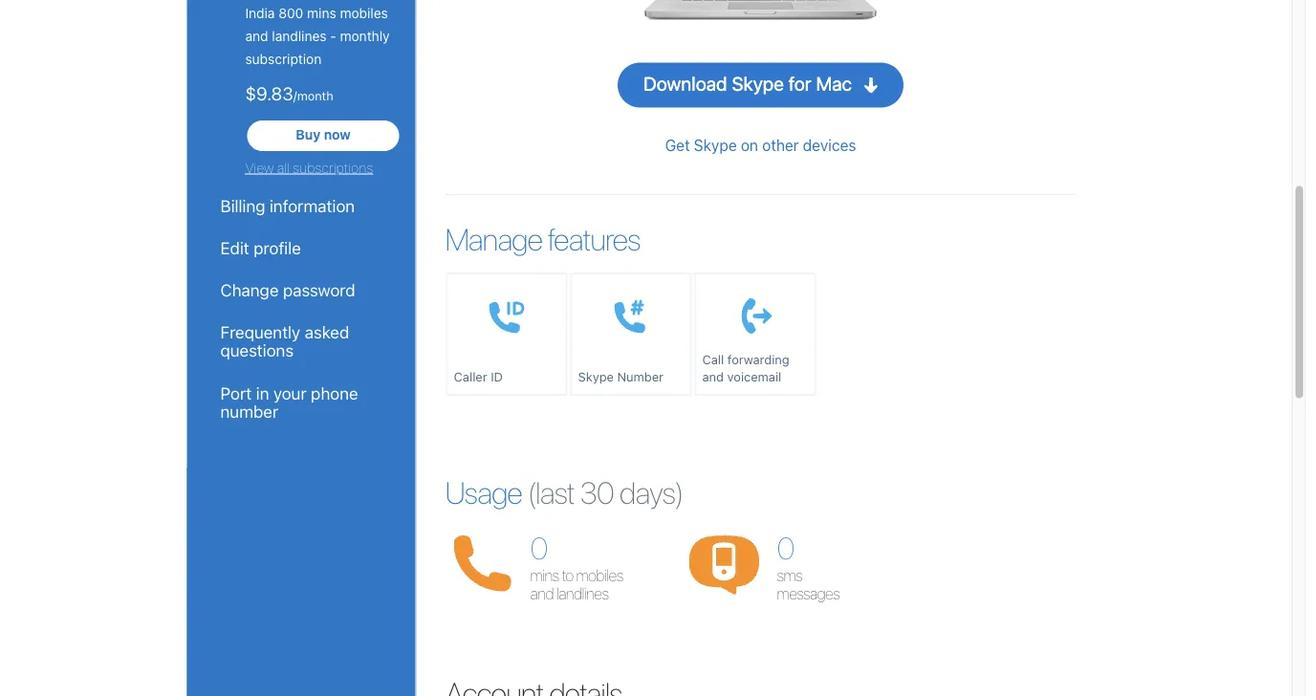 Task type: describe. For each thing, give the bounding box(es) containing it.
-
[[330, 28, 336, 44]]

0 for 0 mins to mobiles and landlines
[[530, 530, 547, 566]]

messages
[[777, 585, 840, 603]]

edit
[[220, 238, 249, 257]]

sms
[[777, 566, 802, 584]]

caller id link
[[446, 272, 567, 396]]

now
[[324, 127, 351, 143]]

$9.83 /month
[[245, 82, 333, 104]]

subscription
[[245, 51, 322, 67]]

mac
[[816, 72, 852, 95]]

on
[[741, 136, 758, 155]]

devices
[[803, 136, 856, 155]]

usage link
[[445, 474, 522, 511]]

caller id
[[454, 369, 503, 384]]

view all subscriptions link
[[245, 159, 401, 177]]

800
[[278, 5, 303, 21]]

voicemail
[[727, 369, 782, 384]]

buy now link
[[247, 121, 399, 151]]

subscriptions
[[293, 160, 373, 176]]

edit profile link
[[220, 238, 382, 257]]

edit profile
[[220, 238, 301, 257]]

skype number link
[[570, 272, 692, 396]]

your
[[273, 383, 307, 402]]

billing information
[[220, 195, 355, 215]]

landlines for 0
[[556, 585, 608, 603]]

buy
[[296, 127, 320, 143]]

usage (last 30 days)
[[445, 474, 683, 511]]

change password
[[220, 280, 355, 300]]

mobiles for 0
[[576, 566, 623, 584]]

port
[[220, 383, 252, 402]]

to
[[562, 566, 573, 584]]

skype number
[[578, 369, 664, 384]]

monthly
[[340, 28, 390, 44]]

get
[[665, 136, 690, 155]]

mobiles for india
[[340, 5, 388, 21]]

and for 0
[[530, 585, 554, 603]]

manage features link
[[445, 221, 640, 257]]

30
[[580, 474, 614, 511]]

skype for download
[[732, 72, 784, 95]]

buy now
[[296, 127, 351, 143]]

skype inside the skype number link
[[578, 369, 614, 384]]

call forwarding and voicemail
[[702, 352, 790, 384]]

skype for get
[[694, 136, 737, 155]]

0 sms messages
[[777, 530, 840, 603]]

view
[[245, 160, 274, 176]]

billing
[[220, 195, 265, 215]]

download skype for mac
[[643, 72, 852, 95]]

mins inside india 800 mins mobiles and landlines - monthly subscription
[[307, 5, 336, 21]]

forwarding
[[728, 352, 790, 367]]

other
[[762, 136, 799, 155]]

phone
[[311, 383, 358, 402]]

number
[[220, 401, 278, 421]]

0 for 0 sms messages
[[777, 530, 793, 566]]

call forwarding and voicemail link
[[695, 272, 816, 396]]

caller
[[454, 369, 487, 384]]

frequently asked questions
[[220, 322, 349, 360]]

manage features
[[445, 221, 640, 257]]



Task type: vqa. For each thing, say whether or not it's contained in the screenshot.
0 sms messages on the bottom right of page
yes



Task type: locate. For each thing, give the bounding box(es) containing it.
mins left to at the left
[[530, 566, 559, 584]]

change
[[220, 280, 279, 300]]

1 vertical spatial mobiles
[[576, 566, 623, 584]]

information
[[270, 195, 355, 215]]

0 horizontal spatial mins
[[307, 5, 336, 21]]

mins inside 0 mins to mobiles and landlines
[[530, 566, 559, 584]]

manage
[[445, 221, 542, 257]]

in
[[256, 383, 269, 402]]

skype
[[732, 72, 784, 95], [694, 136, 737, 155], [578, 369, 614, 384]]

0 horizontal spatial mobiles
[[340, 5, 388, 21]]

usage
[[445, 474, 522, 511]]

0 inside 0 mins to mobiles and landlines
[[530, 530, 547, 566]]

0 vertical spatial mobiles
[[340, 5, 388, 21]]

0 inside 0 sms messages
[[777, 530, 793, 566]]

landlines inside 0 mins to mobiles and landlines
[[556, 585, 608, 603]]

2 vertical spatial and
[[530, 585, 554, 603]]

all
[[277, 160, 290, 176]]

/month
[[293, 88, 333, 102]]

landlines for india
[[272, 28, 327, 44]]

port in your phone number
[[220, 383, 358, 421]]

landlines down to at the left
[[556, 585, 608, 603]]

and inside 0 mins to mobiles and landlines
[[530, 585, 554, 603]]

frequently asked questions link
[[220, 322, 382, 360]]

0 mins to mobiles and landlines
[[530, 530, 623, 603]]

india 800 mins mobiles and landlines - monthly subscription
[[245, 5, 390, 67]]

profile
[[254, 238, 301, 257]]

frequently
[[220, 322, 300, 342]]

port in your phone number link
[[220, 383, 382, 421]]

1 horizontal spatial mobiles
[[576, 566, 623, 584]]

mobiles inside 0 mins to mobiles and landlines
[[576, 566, 623, 584]]

mobiles up monthly on the top left
[[340, 5, 388, 21]]

$9.83
[[245, 82, 293, 104]]

and for india
[[245, 28, 268, 44]]

0 horizontal spatial landlines
[[272, 28, 327, 44]]

view all subscriptions
[[245, 160, 373, 176]]

1 horizontal spatial mins
[[530, 566, 559, 584]]

days)
[[620, 474, 683, 511]]

password
[[283, 280, 355, 300]]

number
[[617, 369, 664, 384]]

features
[[548, 221, 640, 257]]

2 0 from the left
[[777, 530, 793, 566]]

0 down the (last
[[530, 530, 547, 566]]

landlines
[[272, 28, 327, 44], [556, 585, 608, 603]]

skype left number
[[578, 369, 614, 384]]

and
[[245, 28, 268, 44], [702, 369, 724, 384], [530, 585, 554, 603]]

landlines down 800
[[272, 28, 327, 44]]

1 0 from the left
[[530, 530, 547, 566]]

and inside india 800 mins mobiles and landlines - monthly subscription
[[245, 28, 268, 44]]

1 horizontal spatial landlines
[[556, 585, 608, 603]]

0 up sms
[[777, 530, 793, 566]]

1 vertical spatial and
[[702, 369, 724, 384]]

2 horizontal spatial and
[[702, 369, 724, 384]]

billing information link
[[220, 195, 382, 215]]

1 vertical spatial skype
[[694, 136, 737, 155]]

mobiles
[[340, 5, 388, 21], [576, 566, 623, 584]]

mobiles inside india 800 mins mobiles and landlines - monthly subscription
[[340, 5, 388, 21]]

skype inside download skype for mac link
[[732, 72, 784, 95]]

call
[[702, 352, 724, 367]]

(last
[[528, 474, 574, 511]]

questions
[[220, 341, 294, 360]]

0 vertical spatial landlines
[[272, 28, 327, 44]]

2 vertical spatial skype
[[578, 369, 614, 384]]

get skype on other devices link
[[665, 136, 856, 155]]

mins
[[307, 5, 336, 21], [530, 566, 559, 584]]

india
[[245, 5, 275, 21]]

mobiles right to at the left
[[576, 566, 623, 584]]

skype inside get skype on other devices link
[[694, 136, 737, 155]]

1 vertical spatial landlines
[[556, 585, 608, 603]]

mins up -
[[307, 5, 336, 21]]

0 vertical spatial mins
[[307, 5, 336, 21]]

0 vertical spatial skype
[[732, 72, 784, 95]]

0 horizontal spatial 0
[[530, 530, 547, 566]]

asked
[[305, 322, 349, 342]]

and inside call forwarding and voicemail
[[702, 369, 724, 384]]

0 horizontal spatial and
[[245, 28, 268, 44]]

for
[[789, 72, 812, 95]]

get skype on other devices
[[665, 136, 856, 155]]

1 horizontal spatial and
[[530, 585, 554, 603]]

change password link
[[220, 280, 382, 300]]

1 horizontal spatial 0
[[777, 530, 793, 566]]

id
[[491, 369, 503, 384]]

0 vertical spatial and
[[245, 28, 268, 44]]

download skype for mac link
[[618, 63, 904, 108]]

skype left on
[[694, 136, 737, 155]]

download
[[643, 72, 727, 95]]

1 vertical spatial mins
[[530, 566, 559, 584]]

0
[[530, 530, 547, 566], [777, 530, 793, 566]]

landlines inside india 800 mins mobiles and landlines - monthly subscription
[[272, 28, 327, 44]]

skype left the for
[[732, 72, 784, 95]]



